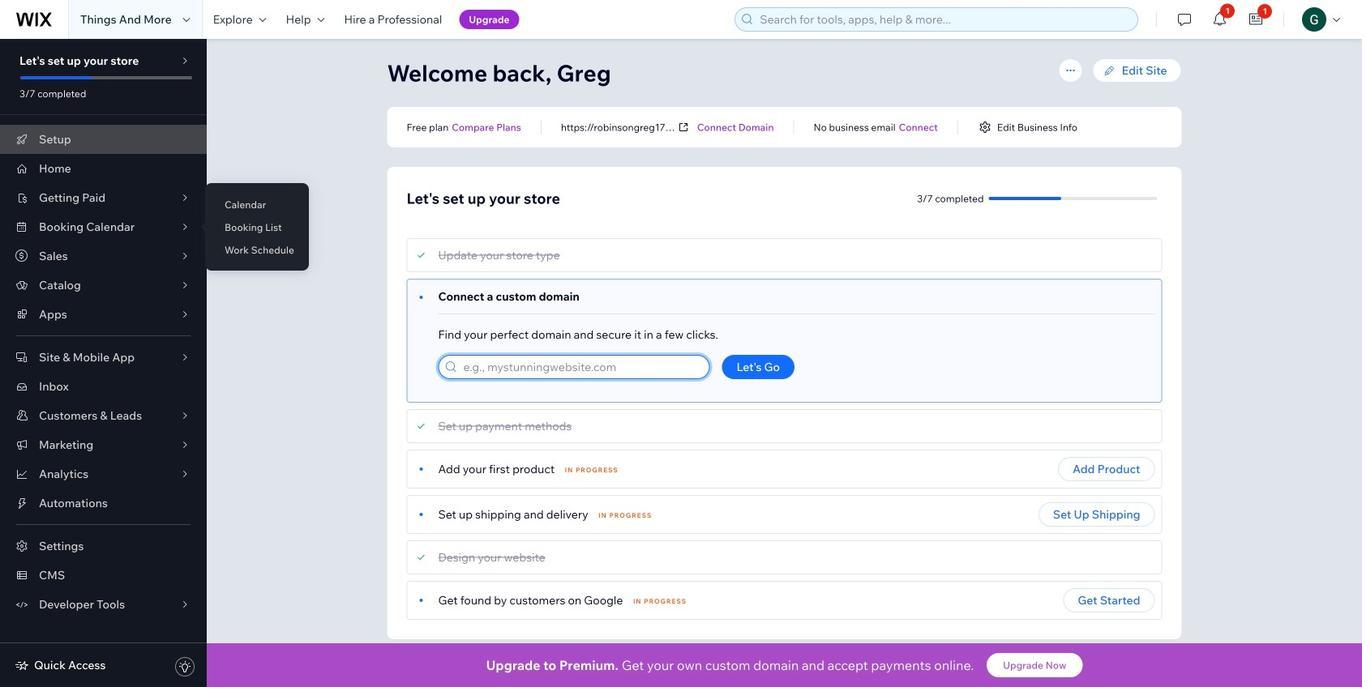Task type: describe. For each thing, give the bounding box(es) containing it.
sidebar element
[[0, 39, 207, 688]]



Task type: locate. For each thing, give the bounding box(es) containing it.
Search for tools, apps, help & more... field
[[755, 8, 1133, 31]]

e.g., mystunningwebsite.com field
[[459, 356, 704, 379]]



Task type: vqa. For each thing, say whether or not it's contained in the screenshot.
As
no



